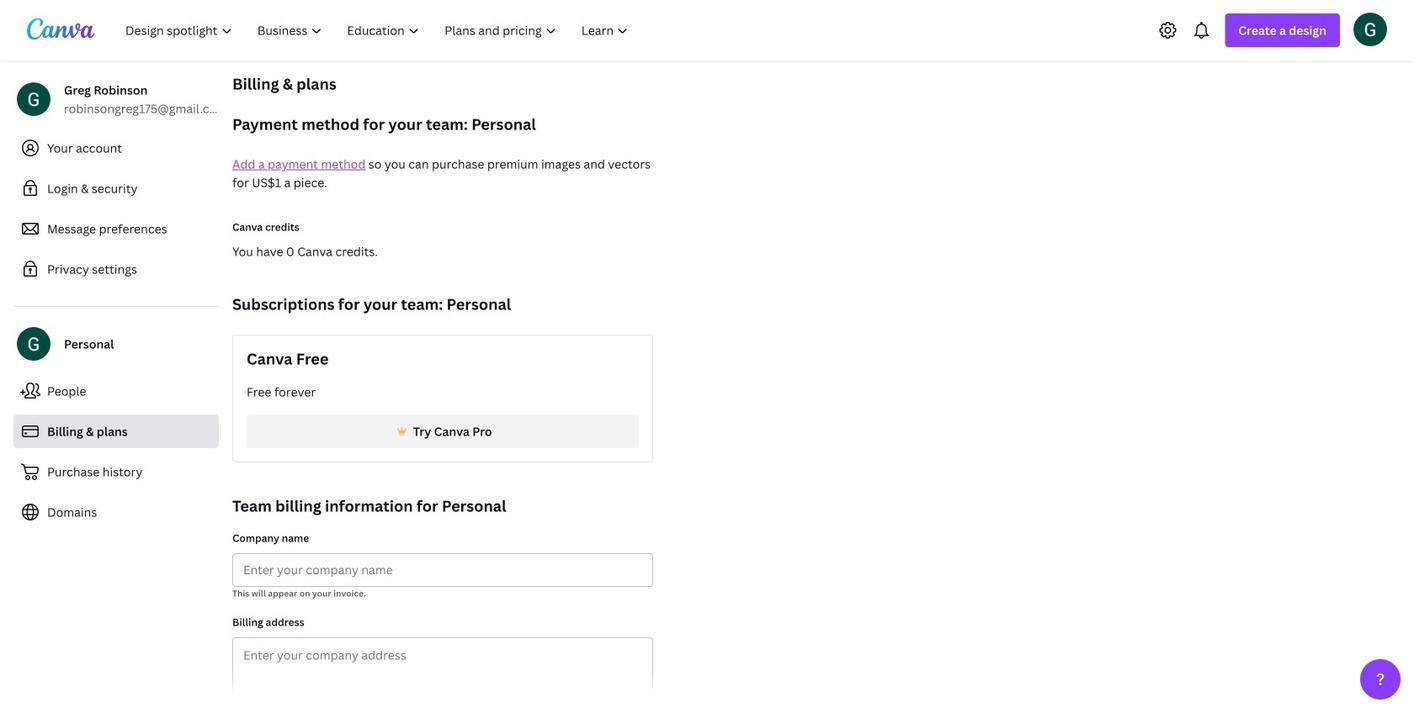 Task type: describe. For each thing, give the bounding box(es) containing it.
top level navigation element
[[114, 13, 643, 47]]

Enter your company name text field
[[243, 555, 642, 587]]



Task type: locate. For each thing, give the bounding box(es) containing it.
Enter your company address text field
[[233, 639, 652, 714]]

greg robinson image
[[1354, 12, 1387, 46]]



Task type: vqa. For each thing, say whether or not it's contained in the screenshot.
Enter your company name text field
yes



